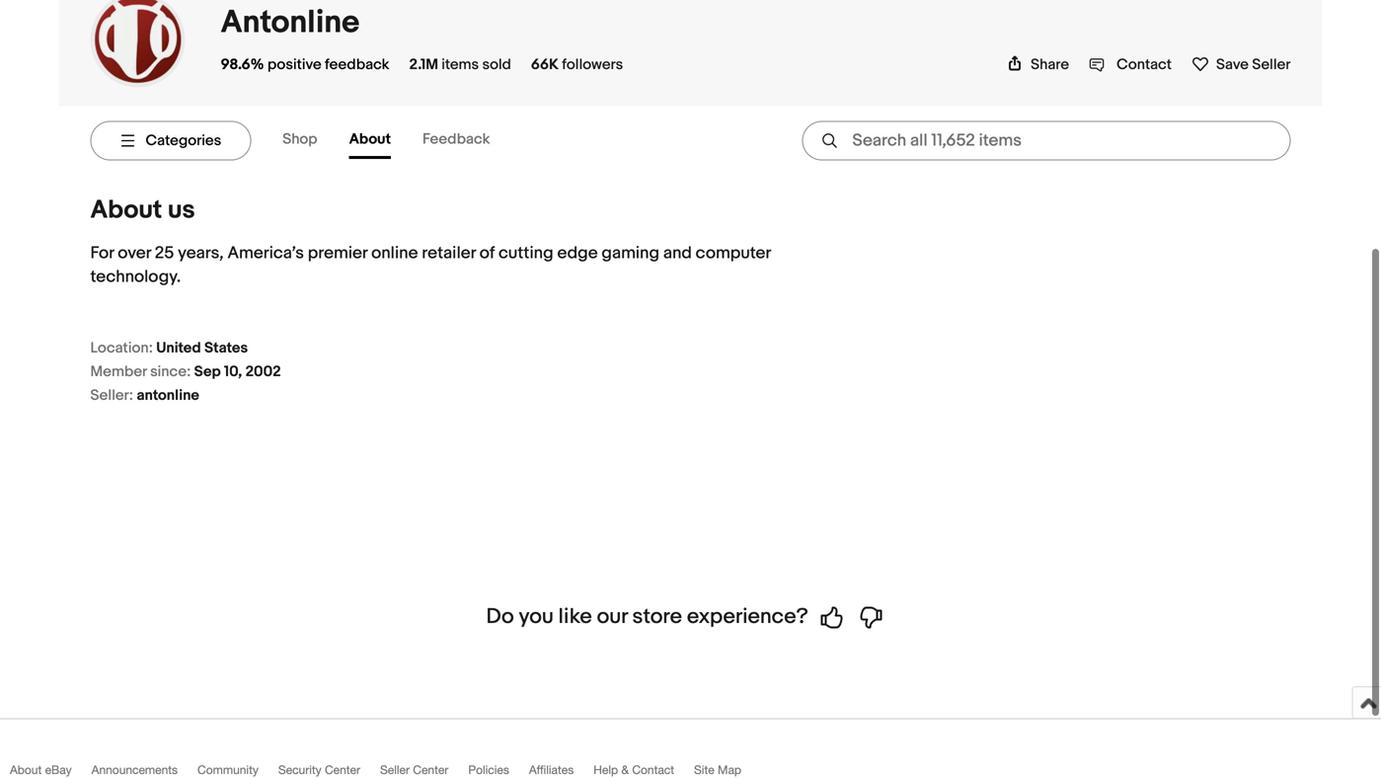 Task type: locate. For each thing, give the bounding box(es) containing it.
seller right the save
[[1253, 56, 1292, 74]]

categories
[[146, 132, 222, 150]]

seller:
[[90, 387, 133, 404]]

about
[[349, 130, 391, 148], [90, 195, 162, 226], [10, 763, 42, 777]]

help
[[594, 763, 619, 777]]

contact right '&'
[[633, 763, 675, 777]]

sold
[[483, 56, 511, 74]]

states
[[204, 339, 248, 357]]

for
[[90, 243, 114, 264]]

since:
[[150, 363, 191, 381]]

1 horizontal spatial center
[[413, 763, 449, 777]]

feedback
[[423, 130, 490, 148]]

about right shop at the top
[[349, 130, 391, 148]]

contact
[[1117, 56, 1173, 74], [633, 763, 675, 777]]

gaming
[[602, 243, 660, 264]]

about for about us
[[90, 195, 162, 226]]

1 horizontal spatial about
[[90, 195, 162, 226]]

2.1m
[[409, 56, 439, 74]]

items
[[442, 56, 479, 74]]

save
[[1217, 56, 1250, 74]]

site
[[694, 763, 715, 777]]

seller inside button
[[1253, 56, 1292, 74]]

center for security center
[[325, 763, 361, 777]]

1 vertical spatial about
[[90, 195, 162, 226]]

about left the 'ebay'
[[10, 763, 42, 777]]

security center link
[[278, 763, 380, 778]]

0 vertical spatial contact
[[1117, 56, 1173, 74]]

0 horizontal spatial center
[[325, 763, 361, 777]]

1 horizontal spatial contact
[[1117, 56, 1173, 74]]

1 vertical spatial seller
[[380, 763, 410, 777]]

2002
[[246, 363, 281, 381]]

seller
[[1253, 56, 1292, 74], [380, 763, 410, 777]]

0 horizontal spatial seller
[[380, 763, 410, 777]]

site map link
[[694, 763, 762, 778]]

over
[[118, 243, 151, 264]]

you
[[519, 604, 554, 630]]

0 vertical spatial seller
[[1253, 56, 1292, 74]]

0 vertical spatial about
[[349, 130, 391, 148]]

antonline image
[[90, 0, 185, 87]]

center for seller center
[[413, 763, 449, 777]]

affiliates
[[529, 763, 574, 777]]

feedback
[[325, 56, 390, 74]]

seller right security center
[[380, 763, 410, 777]]

like
[[559, 604, 592, 630]]

66k
[[531, 56, 559, 74]]

2 vertical spatial about
[[10, 763, 42, 777]]

0 horizontal spatial about
[[10, 763, 42, 777]]

share
[[1031, 56, 1070, 74]]

premier
[[308, 243, 368, 264]]

about for about ebay
[[10, 763, 42, 777]]

about for about
[[349, 130, 391, 148]]

united
[[156, 339, 201, 357]]

security
[[278, 763, 322, 777]]

contact left the save
[[1117, 56, 1173, 74]]

about up over
[[90, 195, 162, 226]]

for over 25 years, america's premier online retailer of cutting edge gaming and computer technology.
[[90, 243, 771, 287]]

2.1m items sold
[[409, 56, 511, 74]]

categories button
[[90, 121, 251, 160]]

2 center from the left
[[413, 763, 449, 777]]

66k followers
[[531, 56, 624, 74]]

center inside security center 'link'
[[325, 763, 361, 777]]

positive
[[268, 56, 322, 74]]

center inside seller center link
[[413, 763, 449, 777]]

affiliates link
[[529, 763, 594, 778]]

and
[[664, 243, 692, 264]]

member
[[90, 363, 147, 381]]

center
[[325, 763, 361, 777], [413, 763, 449, 777]]

of
[[480, 243, 495, 264]]

about ebay link
[[10, 763, 92, 778]]

1 center from the left
[[325, 763, 361, 777]]

2 horizontal spatial about
[[349, 130, 391, 148]]

about inside tab list
[[349, 130, 391, 148]]

announcements link
[[92, 763, 198, 778]]

1 vertical spatial contact
[[633, 763, 675, 777]]

center right security
[[325, 763, 361, 777]]

community
[[198, 763, 259, 777]]

tab list
[[283, 122, 522, 159]]

1 horizontal spatial seller
[[1253, 56, 1292, 74]]

center left the policies
[[413, 763, 449, 777]]

Search all 11,652 items field
[[803, 121, 1292, 160]]



Task type: describe. For each thing, give the bounding box(es) containing it.
ebay
[[45, 763, 72, 777]]

experience?
[[687, 604, 809, 630]]

do you like our store experience?
[[486, 604, 809, 630]]

antonline
[[137, 387, 199, 404]]

community link
[[198, 763, 278, 778]]

share button
[[1008, 56, 1070, 74]]

technology.
[[90, 267, 181, 287]]

10,
[[224, 363, 242, 381]]

antonline
[[221, 3, 360, 42]]

years,
[[178, 243, 224, 264]]

shop
[[283, 130, 318, 148]]

america's
[[228, 243, 304, 264]]

location:
[[90, 339, 153, 357]]

do
[[486, 604, 514, 630]]

site map
[[694, 763, 742, 777]]

98.6% positive feedback
[[221, 56, 390, 74]]

25
[[155, 243, 174, 264]]

about ebay
[[10, 763, 72, 777]]

seller center link
[[380, 763, 469, 778]]

location: united states member since: sep 10, 2002 seller: antonline
[[90, 339, 281, 404]]

0 horizontal spatial contact
[[633, 763, 675, 777]]

sep
[[194, 363, 221, 381]]

map
[[718, 763, 742, 777]]

our
[[597, 604, 628, 630]]

do you like our store experience? link
[[486, 604, 896, 630]]

edge
[[558, 243, 598, 264]]

policies
[[469, 763, 510, 777]]

cutting
[[499, 243, 554, 264]]

followers
[[562, 56, 624, 74]]

policies link
[[469, 763, 529, 778]]

seller center
[[380, 763, 449, 777]]

contact link
[[1090, 56, 1173, 74]]

security center
[[278, 763, 361, 777]]

&
[[622, 763, 629, 777]]

antonline link
[[221, 3, 360, 42]]

help & contact link
[[594, 763, 694, 778]]

retailer
[[422, 243, 476, 264]]

online
[[371, 243, 418, 264]]

about us
[[90, 195, 195, 226]]

tab list containing shop
[[283, 122, 522, 159]]

us
[[168, 195, 195, 226]]

save seller button
[[1192, 55, 1292, 74]]

98.6%
[[221, 56, 264, 74]]

announcements
[[92, 763, 178, 777]]

store
[[633, 604, 683, 630]]

computer
[[696, 243, 771, 264]]

help & contact
[[594, 763, 675, 777]]

save seller
[[1217, 56, 1292, 74]]



Task type: vqa. For each thing, say whether or not it's contained in the screenshot.
The Policies Link
yes



